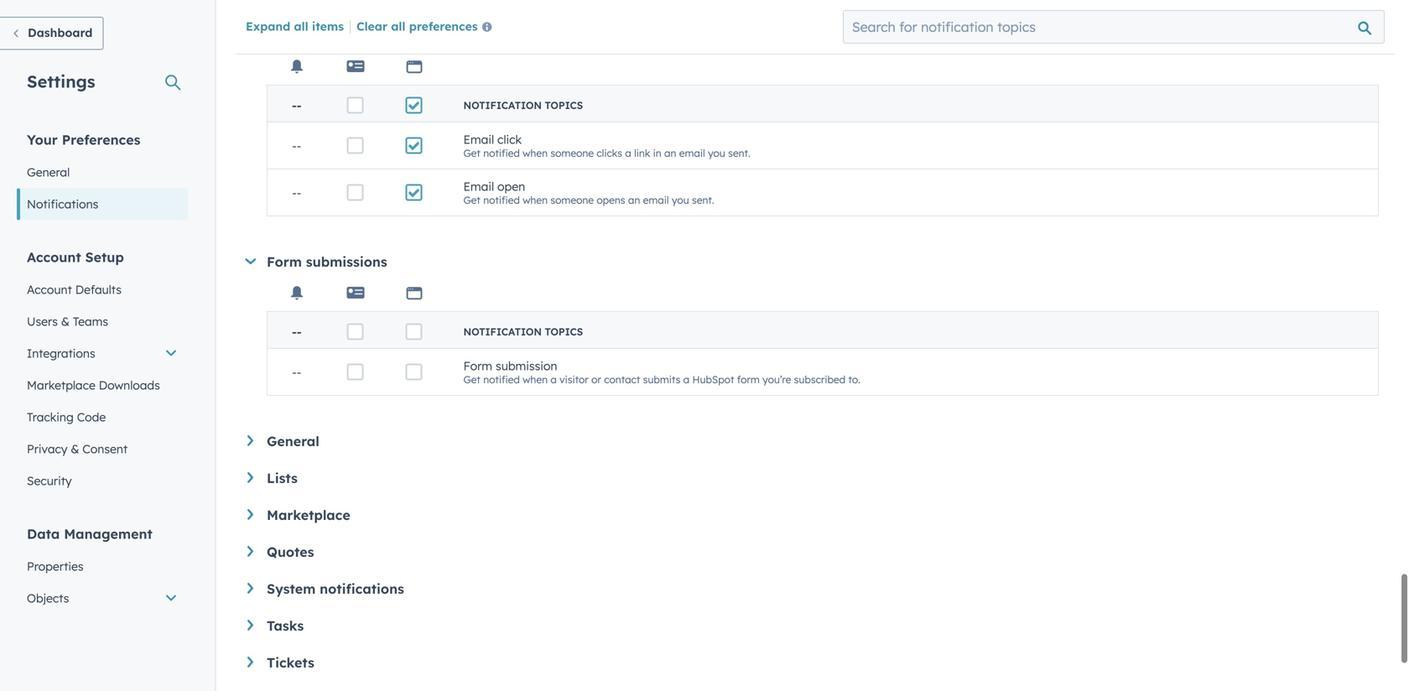 Task type: describe. For each thing, give the bounding box(es) containing it.
quotes
[[267, 543, 314, 560]]

& for users
[[61, 314, 70, 329]]

caret image for system notifications
[[247, 583, 253, 594]]

when for click
[[523, 147, 548, 159]]

marketplace for marketplace downloads
[[27, 378, 95, 393]]

hubspot
[[692, 373, 734, 386]]

lists
[[267, 470, 298, 486]]

consent
[[82, 442, 128, 456]]

tasks button
[[247, 617, 1379, 634]]

expand all items button
[[246, 19, 344, 33]]

your preferences
[[27, 131, 140, 148]]

caret image for quotes
[[247, 546, 253, 557]]

marketplace button
[[247, 507, 1379, 523]]

contact
[[604, 373, 640, 386]]

email button
[[245, 27, 1379, 44]]

click
[[497, 132, 522, 147]]

clear
[[356, 19, 387, 33]]

topics for email
[[545, 99, 583, 112]]

tracking code
[[27, 410, 106, 424]]

lists button
[[247, 470, 1379, 486]]

account defaults link
[[17, 274, 188, 306]]

you're
[[762, 373, 791, 386]]

system
[[267, 580, 316, 597]]

defaults
[[75, 282, 122, 297]]

get for form submission
[[463, 373, 480, 386]]

account for account setup
[[27, 249, 81, 265]]

notification for email
[[463, 99, 542, 112]]

data management
[[27, 525, 152, 542]]

get for email click
[[463, 147, 480, 159]]

notified for open
[[483, 194, 520, 206]]

open
[[497, 179, 525, 194]]

users
[[27, 314, 58, 329]]

caret image for lists
[[247, 472, 253, 483]]

users & teams
[[27, 314, 108, 329]]

setup
[[85, 249, 124, 265]]

objects button
[[17, 582, 188, 614]]

downloads
[[99, 378, 160, 393]]

notifications link
[[17, 188, 188, 220]]

marketplace downloads
[[27, 378, 160, 393]]

email inside email click get notified when someone clicks a link in an email you sent.
[[679, 147, 705, 159]]

-- for email open
[[292, 185, 301, 200]]

notification for form submissions
[[463, 325, 542, 338]]

sent. inside email open get notified when someone opens an email you sent.
[[692, 194, 714, 206]]

account defaults
[[27, 282, 122, 297]]

email open get notified when someone opens an email you sent.
[[463, 179, 714, 206]]

get for email open
[[463, 194, 480, 206]]

teams
[[73, 314, 108, 329]]

marketplace downloads link
[[17, 369, 188, 401]]

dashboard
[[28, 25, 93, 40]]

clear all preferences
[[356, 19, 478, 33]]

preferences
[[62, 131, 140, 148]]

an inside email open get notified when someone opens an email you sent.
[[628, 194, 640, 206]]

general button
[[247, 433, 1379, 450]]

caret image for marketplace
[[247, 509, 253, 520]]

users & teams link
[[17, 306, 188, 338]]

system notifications
[[267, 580, 404, 597]]

notification topics for form submissions
[[463, 325, 583, 338]]

tickets
[[267, 654, 314, 671]]

notified for submission
[[483, 373, 520, 386]]

a inside email click get notified when someone clicks a link in an email you sent.
[[625, 147, 631, 159]]

general inside your preferences element
[[27, 165, 70, 179]]

email inside email open get notified when someone opens an email you sent.
[[643, 194, 669, 206]]

-- for form submission
[[292, 365, 301, 379]]

notifications
[[27, 197, 98, 211]]

form for form submissions
[[267, 253, 302, 270]]

marketplace for marketplace
[[267, 507, 350, 523]]

& for privacy
[[71, 442, 79, 456]]

or
[[591, 373, 601, 386]]



Task type: vqa. For each thing, say whether or not it's contained in the screenshot.
SHARED
no



Task type: locate. For each thing, give the bounding box(es) containing it.
2 horizontal spatial a
[[683, 373, 690, 386]]

notification topics
[[463, 99, 583, 112], [463, 325, 583, 338]]

caret image
[[247, 509, 253, 520], [247, 546, 253, 557], [247, 583, 253, 594]]

caret image
[[245, 32, 256, 38], [245, 258, 256, 264], [247, 435, 253, 446], [247, 472, 253, 483], [247, 620, 253, 631], [247, 657, 253, 667]]

2 vertical spatial when
[[523, 373, 548, 386]]

integrations
[[27, 346, 95, 361]]

code
[[77, 410, 106, 424]]

account for account defaults
[[27, 282, 72, 297]]

email left items
[[267, 27, 305, 44]]

1 horizontal spatial an
[[664, 147, 676, 159]]

submits
[[643, 373, 680, 386]]

form
[[267, 253, 302, 270], [463, 358, 492, 373]]

email
[[267, 27, 305, 44], [463, 132, 494, 147], [463, 179, 494, 194]]

2 topics from the top
[[545, 325, 583, 338]]

-- for email click
[[292, 138, 301, 153]]

1 vertical spatial account
[[27, 282, 72, 297]]

1 get from the top
[[463, 147, 480, 159]]

0 horizontal spatial general
[[27, 165, 70, 179]]

dashboard link
[[0, 17, 103, 50]]

email
[[679, 147, 705, 159], [643, 194, 669, 206]]

caret image inside system notifications dropdown button
[[247, 583, 253, 594]]

a
[[625, 147, 631, 159], [551, 373, 557, 386], [683, 373, 690, 386]]

0 vertical spatial topics
[[545, 99, 583, 112]]

expand all items
[[246, 19, 344, 33]]

1 horizontal spatial a
[[625, 147, 631, 159]]

2 notification topics from the top
[[463, 325, 583, 338]]

a right submits
[[683, 373, 690, 386]]

1 horizontal spatial all
[[391, 19, 405, 33]]

caret image inside lists dropdown button
[[247, 472, 253, 483]]

email for email open get notified when someone opens an email you sent.
[[463, 179, 494, 194]]

tickets button
[[247, 654, 1379, 671]]

1 someone from the top
[[551, 147, 594, 159]]

3 caret image from the top
[[247, 583, 253, 594]]

account setup
[[27, 249, 124, 265]]

account up users on the top left
[[27, 282, 72, 297]]

notification topics up submission
[[463, 325, 583, 338]]

caret image inside email dropdown button
[[245, 32, 256, 38]]

1 vertical spatial someone
[[551, 194, 594, 206]]

get
[[463, 147, 480, 159], [463, 194, 480, 206], [463, 373, 480, 386]]

0 horizontal spatial form
[[267, 253, 302, 270]]

general link
[[17, 156, 188, 188]]

2 when from the top
[[523, 194, 548, 206]]

email right in
[[679, 147, 705, 159]]

form
[[737, 373, 760, 386]]

1 vertical spatial email
[[463, 132, 494, 147]]

your
[[27, 131, 58, 148]]

email inside email click get notified when someone clicks a link in an email you sent.
[[463, 132, 494, 147]]

visitor
[[560, 373, 589, 386]]

0 vertical spatial someone
[[551, 147, 594, 159]]

account
[[27, 249, 81, 265], [27, 282, 72, 297]]

form left submissions
[[267, 253, 302, 270]]

caret image for tasks
[[247, 620, 253, 631]]

in
[[653, 147, 661, 159]]

data management element
[[17, 525, 188, 678]]

topics
[[545, 99, 583, 112], [545, 325, 583, 338]]

account setup element
[[17, 248, 188, 497]]

1 vertical spatial email
[[643, 194, 669, 206]]

get inside email click get notified when someone clicks a link in an email you sent.
[[463, 147, 480, 159]]

caret image for form submissions
[[245, 258, 256, 264]]

1 vertical spatial sent.
[[692, 194, 714, 206]]

notified
[[483, 147, 520, 159], [483, 194, 520, 206], [483, 373, 520, 386]]

a left link
[[625, 147, 631, 159]]

privacy
[[27, 442, 67, 456]]

items
[[312, 19, 344, 33]]

settings
[[27, 71, 95, 92]]

1 vertical spatial general
[[267, 433, 319, 450]]

form submission get notified when a visitor or contact submits a hubspot form you're subscribed to.
[[463, 358, 860, 386]]

clear all preferences button
[[356, 17, 499, 38]]

--
[[292, 98, 302, 113], [292, 138, 301, 153], [292, 185, 301, 200], [292, 324, 302, 339], [292, 365, 301, 379]]

an
[[664, 147, 676, 159], [628, 194, 640, 206]]

notified inside email open get notified when someone opens an email you sent.
[[483, 194, 520, 206]]

0 vertical spatial account
[[27, 249, 81, 265]]

1 caret image from the top
[[247, 509, 253, 520]]

1 topics from the top
[[545, 99, 583, 112]]

you right in
[[708, 147, 725, 159]]

0 vertical spatial email
[[267, 27, 305, 44]]

1 vertical spatial an
[[628, 194, 640, 206]]

caret image inside marketplace dropdown button
[[247, 509, 253, 520]]

3 when from the top
[[523, 373, 548, 386]]

notified left the visitor
[[483, 373, 520, 386]]

notified inside email click get notified when someone clicks a link in an email you sent.
[[483, 147, 520, 159]]

someone inside email open get notified when someone opens an email you sent.
[[551, 194, 594, 206]]

you inside email click get notified when someone clicks a link in an email you sent.
[[708, 147, 725, 159]]

all inside button
[[391, 19, 405, 33]]

someone left opens
[[551, 194, 594, 206]]

when right "click"
[[523, 147, 548, 159]]

form inside "form submission get notified when a visitor or contact submits a hubspot form you're subscribed to."
[[463, 358, 492, 373]]

marketplace inside account setup element
[[27, 378, 95, 393]]

get left submission
[[463, 373, 480, 386]]

notification up submission
[[463, 325, 542, 338]]

0 horizontal spatial a
[[551, 373, 557, 386]]

someone
[[551, 147, 594, 159], [551, 194, 594, 206]]

marketplace up quotes on the bottom left of the page
[[267, 507, 350, 523]]

1 horizontal spatial &
[[71, 442, 79, 456]]

1 horizontal spatial form
[[463, 358, 492, 373]]

submission
[[496, 358, 557, 373]]

2 caret image from the top
[[247, 546, 253, 557]]

2 notification from the top
[[463, 325, 542, 338]]

caret image for tickets
[[247, 657, 253, 667]]

0 vertical spatial email
[[679, 147, 705, 159]]

when inside "form submission get notified when a visitor or contact submits a hubspot form you're subscribed to."
[[523, 373, 548, 386]]

notified for click
[[483, 147, 520, 159]]

form for form submission get notified when a visitor or contact submits a hubspot form you're subscribed to.
[[463, 358, 492, 373]]

3 get from the top
[[463, 373, 480, 386]]

1 notified from the top
[[483, 147, 520, 159]]

email for email
[[267, 27, 305, 44]]

0 horizontal spatial sent.
[[692, 194, 714, 206]]

a left the visitor
[[551, 373, 557, 386]]

notified inside "form submission get notified when a visitor or contact submits a hubspot form you're subscribed to."
[[483, 373, 520, 386]]

email left open
[[463, 179, 494, 194]]

1 vertical spatial &
[[71, 442, 79, 456]]

notification topics for email
[[463, 99, 583, 112]]

topics up the visitor
[[545, 325, 583, 338]]

when left the visitor
[[523, 373, 548, 386]]

Search for notification topics search field
[[843, 10, 1385, 44]]

general down your
[[27, 165, 70, 179]]

someone left clicks
[[551, 147, 594, 159]]

when inside email click get notified when someone clicks a link in an email you sent.
[[523, 147, 548, 159]]

2 someone from the top
[[551, 194, 594, 206]]

2 vertical spatial caret image
[[247, 583, 253, 594]]

email for email click get notified when someone clicks a link in an email you sent.
[[463, 132, 494, 147]]

1 all from the left
[[294, 19, 308, 33]]

form submissions button
[[245, 253, 1379, 270]]

2 get from the top
[[463, 194, 480, 206]]

preferences
[[409, 19, 478, 33]]

0 horizontal spatial &
[[61, 314, 70, 329]]

2 vertical spatial email
[[463, 179, 494, 194]]

caret image inside form submissions dropdown button
[[245, 258, 256, 264]]

get inside "form submission get notified when a visitor or contact submits a hubspot form you're subscribed to."
[[463, 373, 480, 386]]

get left "click"
[[463, 147, 480, 159]]

1 vertical spatial notification
[[463, 325, 542, 338]]

your preferences element
[[17, 130, 188, 220]]

1 vertical spatial you
[[672, 194, 689, 206]]

1 horizontal spatial general
[[267, 433, 319, 450]]

opens
[[597, 194, 625, 206]]

0 vertical spatial marketplace
[[27, 378, 95, 393]]

notified down "click"
[[483, 194, 520, 206]]

form submissions
[[267, 253, 387, 270]]

data
[[27, 525, 60, 542]]

0 vertical spatial get
[[463, 147, 480, 159]]

0 vertical spatial notification topics
[[463, 99, 583, 112]]

0 vertical spatial you
[[708, 147, 725, 159]]

topics for form submissions
[[545, 325, 583, 338]]

caret image inside tickets dropdown button
[[247, 657, 253, 667]]

all for expand
[[294, 19, 308, 33]]

1 vertical spatial notified
[[483, 194, 520, 206]]

1 horizontal spatial you
[[708, 147, 725, 159]]

account up the account defaults
[[27, 249, 81, 265]]

someone for click
[[551, 147, 594, 159]]

when for submission
[[523, 373, 548, 386]]

0 vertical spatial form
[[267, 253, 302, 270]]

system notifications button
[[247, 580, 1379, 597]]

topics up email click get notified when someone clicks a link in an email you sent.
[[545, 99, 583, 112]]

expand
[[246, 19, 290, 33]]

email click get notified when someone clicks a link in an email you sent.
[[463, 132, 750, 159]]

general up lists
[[267, 433, 319, 450]]

all right clear
[[391, 19, 405, 33]]

caret image for email
[[245, 32, 256, 38]]

email left "click"
[[463, 132, 494, 147]]

integrations button
[[17, 338, 188, 369]]

marketplace
[[27, 378, 95, 393], [267, 507, 350, 523]]

1 when from the top
[[523, 147, 548, 159]]

0 vertical spatial when
[[523, 147, 548, 159]]

all for clear
[[391, 19, 405, 33]]

sent. inside email click get notified when someone clicks a link in an email you sent.
[[728, 147, 750, 159]]

1 notification topics from the top
[[463, 99, 583, 112]]

0 vertical spatial caret image
[[247, 509, 253, 520]]

1 vertical spatial caret image
[[247, 546, 253, 557]]

you inside email open get notified when someone opens an email you sent.
[[672, 194, 689, 206]]

caret image for general
[[247, 435, 253, 446]]

submissions
[[306, 253, 387, 270]]

0 vertical spatial notified
[[483, 147, 520, 159]]

notified up open
[[483, 147, 520, 159]]

someone for open
[[551, 194, 594, 206]]

an inside email click get notified when someone clicks a link in an email you sent.
[[664, 147, 676, 159]]

security link
[[17, 465, 188, 497]]

1 account from the top
[[27, 249, 81, 265]]

1 vertical spatial form
[[463, 358, 492, 373]]

1 vertical spatial marketplace
[[267, 507, 350, 523]]

0 vertical spatial &
[[61, 314, 70, 329]]

subscribed
[[794, 373, 846, 386]]

3 notified from the top
[[483, 373, 520, 386]]

clicks
[[597, 147, 622, 159]]

caret image inside general dropdown button
[[247, 435, 253, 446]]

tracking code link
[[17, 401, 188, 433]]

sent.
[[728, 147, 750, 159], [692, 194, 714, 206]]

1 vertical spatial topics
[[545, 325, 583, 338]]

1 notification from the top
[[463, 99, 542, 112]]

0 horizontal spatial an
[[628, 194, 640, 206]]

when inside email open get notified when someone opens an email you sent.
[[523, 194, 548, 206]]

2 account from the top
[[27, 282, 72, 297]]

2 all from the left
[[391, 19, 405, 33]]

when
[[523, 147, 548, 159], [523, 194, 548, 206], [523, 373, 548, 386]]

& right privacy
[[71, 442, 79, 456]]

0 horizontal spatial email
[[643, 194, 669, 206]]

privacy & consent
[[27, 442, 128, 456]]

someone inside email click get notified when someone clicks a link in an email you sent.
[[551, 147, 594, 159]]

when left opens
[[523, 194, 548, 206]]

-
[[292, 98, 297, 113], [297, 98, 302, 113], [292, 138, 297, 153], [297, 138, 301, 153], [292, 185, 297, 200], [297, 185, 301, 200], [292, 324, 297, 339], [297, 324, 302, 339], [292, 365, 297, 379], [297, 365, 301, 379]]

you right opens
[[672, 194, 689, 206]]

email right opens
[[643, 194, 669, 206]]

notification topics up "click"
[[463, 99, 583, 112]]

you
[[708, 147, 725, 159], [672, 194, 689, 206]]

to.
[[848, 373, 860, 386]]

1 horizontal spatial sent.
[[728, 147, 750, 159]]

1 horizontal spatial email
[[679, 147, 705, 159]]

get left open
[[463, 194, 480, 206]]

1 horizontal spatial marketplace
[[267, 507, 350, 523]]

properties
[[27, 559, 84, 574]]

0 vertical spatial notification
[[463, 99, 542, 112]]

security
[[27, 473, 72, 488]]

quotes button
[[247, 543, 1379, 560]]

management
[[64, 525, 152, 542]]

get inside email open get notified when someone opens an email you sent.
[[463, 194, 480, 206]]

general
[[27, 165, 70, 179], [267, 433, 319, 450]]

0 horizontal spatial all
[[294, 19, 308, 33]]

0 horizontal spatial marketplace
[[27, 378, 95, 393]]

1 vertical spatial notification topics
[[463, 325, 583, 338]]

& right users on the top left
[[61, 314, 70, 329]]

caret image inside tasks dropdown button
[[247, 620, 253, 631]]

all left items
[[294, 19, 308, 33]]

2 vertical spatial get
[[463, 373, 480, 386]]

0 vertical spatial general
[[27, 165, 70, 179]]

when for open
[[523, 194, 548, 206]]

notification
[[463, 99, 542, 112], [463, 325, 542, 338]]

0 vertical spatial an
[[664, 147, 676, 159]]

marketplace down integrations
[[27, 378, 95, 393]]

an right in
[[664, 147, 676, 159]]

objects
[[27, 591, 69, 606]]

form left submission
[[463, 358, 492, 373]]

1 vertical spatial get
[[463, 194, 480, 206]]

caret image inside "quotes" dropdown button
[[247, 546, 253, 557]]

0 horizontal spatial you
[[672, 194, 689, 206]]

0 vertical spatial sent.
[[728, 147, 750, 159]]

2 vertical spatial notified
[[483, 373, 520, 386]]

email inside email open get notified when someone opens an email you sent.
[[463, 179, 494, 194]]

1 vertical spatial when
[[523, 194, 548, 206]]

tracking
[[27, 410, 74, 424]]

notifications
[[320, 580, 404, 597]]

an right opens
[[628, 194, 640, 206]]

2 notified from the top
[[483, 194, 520, 206]]

privacy & consent link
[[17, 433, 188, 465]]

properties link
[[17, 551, 188, 582]]

tasks
[[267, 617, 304, 634]]

link
[[634, 147, 650, 159]]

notification up "click"
[[463, 99, 542, 112]]



